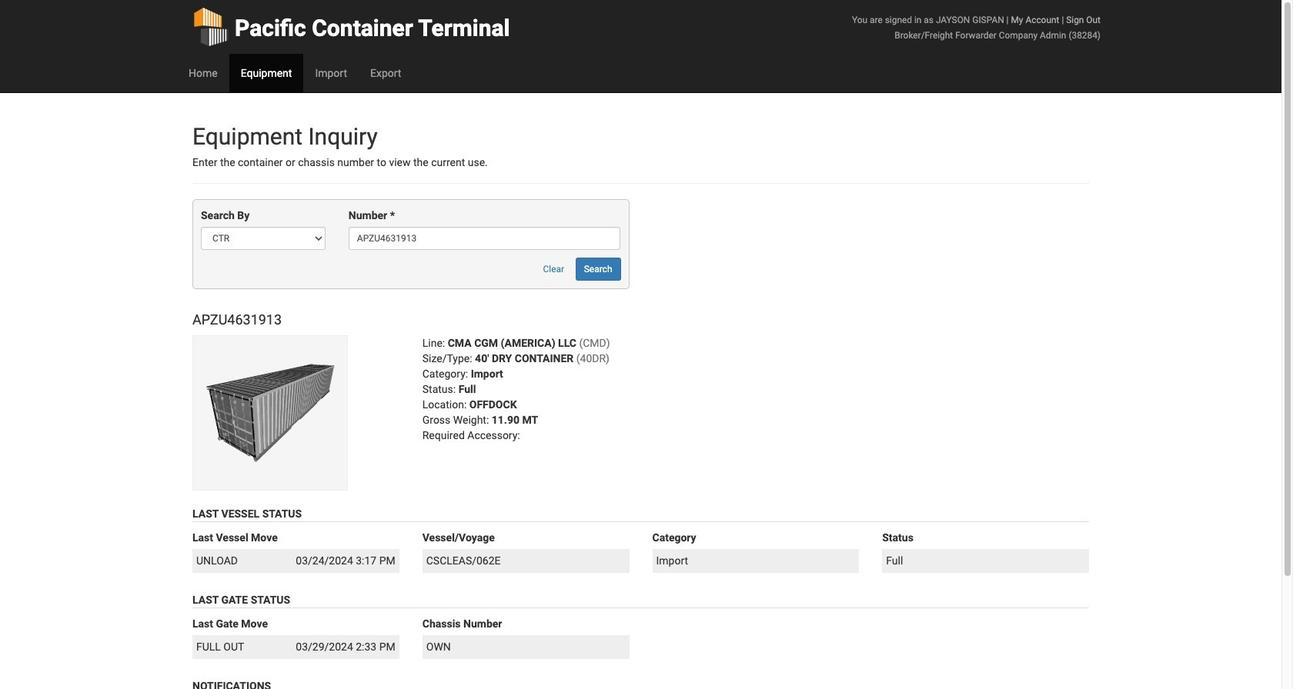Task type: locate. For each thing, give the bounding box(es) containing it.
None text field
[[349, 227, 621, 251]]



Task type: describe. For each thing, give the bounding box(es) containing it.
40dr image
[[192, 336, 348, 491]]



Task type: vqa. For each thing, say whether or not it's contained in the screenshot.
Text Field
yes



